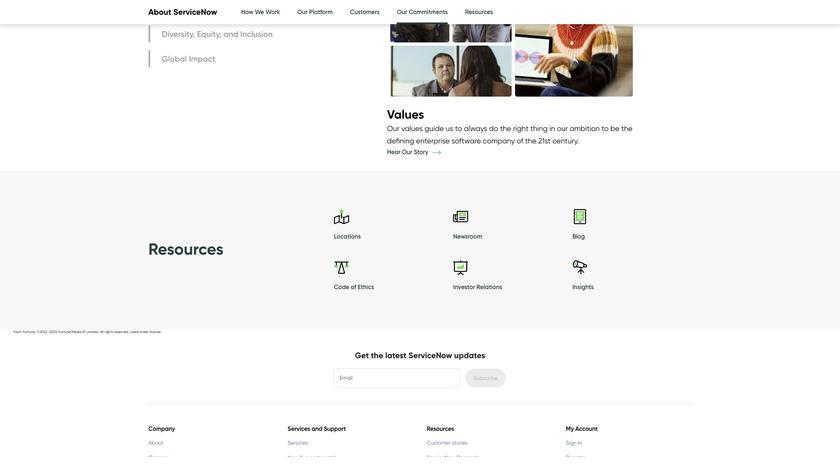 Task type: locate. For each thing, give the bounding box(es) containing it.
1 vertical spatial of
[[351, 284, 356, 291]]

my account
[[566, 426, 598, 433]]

locations link
[[334, 209, 453, 244]]

0 horizontal spatial of
[[351, 284, 356, 291]]

subscribe
[[474, 375, 498, 382]]

account
[[576, 426, 598, 433]]

0 vertical spatial values
[[162, 4, 186, 14]]

the right be
[[622, 124, 633, 133]]

0 vertical spatial servicenow
[[173, 7, 217, 17]]

fortune right 2023
[[58, 330, 71, 335]]

to left be
[[602, 124, 609, 133]]

equity,
[[197, 29, 222, 39]]

our up defining
[[387, 124, 400, 133]]

the right do
[[500, 124, 512, 133]]

of right code
[[351, 284, 356, 291]]

about down the company
[[148, 440, 164, 447]]

1 horizontal spatial resources
[[427, 426, 454, 433]]

global impact
[[162, 54, 215, 64]]

to
[[455, 124, 462, 133], [602, 124, 609, 133]]

servicenow
[[173, 7, 217, 17], [409, 351, 452, 361]]

resources
[[465, 8, 493, 16], [148, 239, 224, 259], [427, 426, 454, 433]]

services
[[288, 426, 310, 433], [288, 440, 308, 447]]

0 horizontal spatial resources
[[148, 239, 224, 259]]

of
[[517, 137, 524, 145], [351, 284, 356, 291]]

our
[[298, 8, 308, 16], [397, 8, 408, 16], [387, 124, 400, 133], [402, 149, 413, 156]]

and right equity, at the top
[[224, 29, 238, 39]]

0 vertical spatial resources
[[465, 8, 493, 16]]

fortune right from
[[22, 330, 35, 335]]

always
[[464, 124, 488, 133]]

sign in link
[[566, 440, 689, 448]]

about for about servicenow
[[148, 7, 171, 17]]

and left the "support"
[[312, 426, 323, 433]]

Email text field
[[334, 369, 460, 388]]

1 vertical spatial and
[[312, 426, 323, 433]]

1 horizontal spatial values
[[387, 107, 424, 122]]

reserved.
[[114, 330, 129, 335]]

software
[[452, 137, 481, 145]]

0 vertical spatial and
[[224, 29, 238, 39]]

inclusion
[[240, 29, 273, 39]]

values link
[[148, 1, 274, 18]]

.
[[35, 330, 36, 335]]

2 about from the top
[[148, 440, 164, 447]]

0 horizontal spatial values
[[162, 4, 186, 14]]

2 horizontal spatial resources
[[465, 8, 493, 16]]

newsroom
[[453, 233, 482, 240]]

relations
[[477, 284, 503, 291]]

about link
[[148, 440, 272, 448]]

1 vertical spatial values
[[387, 107, 424, 122]]

0 vertical spatial of
[[517, 137, 524, 145]]

values up values
[[387, 107, 424, 122]]

and
[[224, 29, 238, 39], [312, 426, 323, 433]]

2 vertical spatial resources
[[427, 426, 454, 433]]

thing
[[531, 124, 548, 133]]

values up diversity,
[[162, 4, 186, 14]]

subscribe button
[[466, 369, 506, 388]]

our platform
[[298, 8, 333, 16]]

fortune
[[22, 330, 35, 335], [58, 330, 71, 335]]

customer stories
[[427, 440, 468, 447]]

the
[[500, 124, 512, 133], [622, 124, 633, 133], [525, 137, 537, 145], [371, 351, 383, 361]]

our
[[557, 124, 568, 133]]

company
[[148, 426, 175, 433]]

values for values our values guide us to always do the right thing in our ambition to be the defining enterprise software company of the 21st century.
[[387, 107, 424, 122]]

1 vertical spatial about
[[148, 440, 164, 447]]

guide
[[425, 124, 444, 133]]

insights icon image
[[573, 260, 588, 275]]

our left platform
[[298, 8, 308, 16]]

our commitments
[[397, 8, 448, 16]]

0 vertical spatial about
[[148, 7, 171, 17]]

enterprise
[[416, 137, 450, 145]]

from fortune . ©2022-2023 fortune media ip limited. all rights reserved. used under license.
[[13, 330, 162, 335]]

0 vertical spatial services
[[288, 426, 310, 433]]

1 services from the top
[[288, 426, 310, 433]]

defining
[[387, 137, 414, 145]]

global impact link
[[148, 50, 274, 67]]

0 horizontal spatial to
[[455, 124, 462, 133]]

support
[[324, 426, 346, 433]]

1 horizontal spatial of
[[517, 137, 524, 145]]

insights link
[[573, 260, 692, 295]]

ambition
[[570, 124, 600, 133]]

in
[[578, 440, 582, 447]]

in
[[550, 124, 555, 133]]

1 vertical spatial resources
[[148, 239, 224, 259]]

to right "us"
[[455, 124, 462, 133]]

our left commitments
[[397, 8, 408, 16]]

of down right
[[517, 137, 524, 145]]

our down defining
[[402, 149, 413, 156]]

1 horizontal spatial fortune
[[58, 330, 71, 335]]

1 horizontal spatial to
[[602, 124, 609, 133]]

about inside about link
[[148, 440, 164, 447]]

values inside values our values guide us to always do the right thing in our ambition to be the defining enterprise software company of the 21st century.
[[387, 107, 424, 122]]

stories
[[452, 440, 468, 447]]

1 vertical spatial services
[[288, 440, 308, 447]]

1 fortune from the left
[[22, 330, 35, 335]]

about up diversity,
[[148, 7, 171, 17]]

impact
[[189, 54, 215, 64]]

1 vertical spatial servicenow
[[409, 351, 452, 361]]

values
[[162, 4, 186, 14], [387, 107, 424, 122]]

2 services from the top
[[288, 440, 308, 447]]

1 about from the top
[[148, 7, 171, 17]]

0 horizontal spatial and
[[224, 29, 238, 39]]

company
[[483, 137, 515, 145]]

0 horizontal spatial fortune
[[22, 330, 35, 335]]



Task type: vqa. For each thing, say whether or not it's contained in the screenshot.
the rightmost and
yes



Task type: describe. For each thing, give the bounding box(es) containing it.
code of ethics
[[334, 284, 374, 291]]

21st
[[539, 137, 551, 145]]

global
[[162, 54, 187, 64]]

resources link
[[465, 0, 493, 24]]

customers link
[[350, 0, 380, 24]]

rights
[[105, 330, 114, 335]]

our platform link
[[298, 0, 333, 24]]

services and support
[[288, 426, 346, 433]]

values
[[402, 124, 423, 133]]

customers
[[350, 8, 380, 16]]

ethics
[[358, 284, 374, 291]]

2023
[[49, 330, 57, 335]]

platform
[[309, 8, 333, 16]]

commitments
[[409, 8, 448, 16]]

century.
[[553, 137, 579, 145]]

story
[[414, 149, 428, 156]]

license.
[[150, 330, 162, 335]]

services link
[[288, 440, 411, 448]]

customer
[[427, 440, 451, 447]]

1 to from the left
[[455, 124, 462, 133]]

how
[[241, 8, 254, 16]]

limited.
[[86, 330, 99, 335]]

right
[[513, 124, 529, 133]]

investor relations
[[453, 284, 503, 291]]

do
[[489, 124, 499, 133]]

ip
[[83, 330, 85, 335]]

how we work
[[241, 8, 280, 16]]

diversity, equity, and inclusion link
[[148, 26, 274, 42]]

insights
[[573, 284, 594, 291]]

we
[[255, 8, 264, 16]]

locations
[[334, 233, 361, 240]]

diversity, equity, and inclusion
[[162, 29, 273, 39]]

code
[[334, 284, 349, 291]]

blog link
[[573, 209, 692, 244]]

hear
[[387, 149, 401, 156]]

our commitments link
[[397, 0, 448, 26]]

investor relations link
[[453, 260, 573, 295]]

about for about
[[148, 440, 164, 447]]

get the latest servicenow updates
[[355, 351, 485, 361]]

customer stories link
[[427, 440, 550, 448]]

how we work link
[[241, 0, 280, 24]]

of inside values our values guide us to always do the right thing in our ambition to be the defining enterprise software company of the 21st century.
[[517, 137, 524, 145]]

sign
[[566, 440, 577, 447]]

latest
[[385, 351, 407, 361]]

of inside 'link'
[[351, 284, 356, 291]]

the right get
[[371, 351, 383, 361]]

our inside "link"
[[298, 8, 308, 16]]

get
[[355, 351, 369, 361]]

from
[[13, 330, 21, 335]]

our inside values our values guide us to always do the right thing in our ambition to be the defining enterprise software company of the 21st century.
[[387, 124, 400, 133]]

newsroom link
[[453, 209, 573, 244]]

updates
[[454, 351, 485, 361]]

investor
[[453, 284, 475, 291]]

the left 21st
[[525, 137, 537, 145]]

values for values
[[162, 4, 186, 14]]

blog
[[573, 233, 585, 240]]

diversity,
[[162, 29, 195, 39]]

my
[[566, 426, 574, 433]]

used
[[130, 330, 138, 335]]

values our values guide us to always do the right thing in our ambition to be the defining enterprise software company of the 21st century.
[[387, 107, 633, 145]]

work
[[266, 8, 280, 16]]

all
[[100, 330, 104, 335]]

code of ethics link
[[334, 260, 453, 295]]

hear our story
[[387, 149, 430, 156]]

us
[[446, 124, 453, 133]]

investor relations icon image
[[453, 260, 469, 275]]

under
[[139, 330, 149, 335]]

0 horizontal spatial servicenow
[[173, 7, 217, 17]]

1 horizontal spatial and
[[312, 426, 323, 433]]

sign in
[[566, 440, 582, 447]]

2 fortune from the left
[[58, 330, 71, 335]]

hear our story link
[[387, 149, 451, 156]]

1 horizontal spatial servicenow
[[409, 351, 452, 361]]

our values image
[[387, 0, 636, 107]]

2 to from the left
[[602, 124, 609, 133]]

media
[[71, 330, 82, 335]]

©2022-
[[37, 330, 49, 335]]

about servicenow
[[148, 7, 217, 17]]

be
[[611, 124, 620, 133]]

services for services
[[288, 440, 308, 447]]

services for services and support
[[288, 426, 310, 433]]



